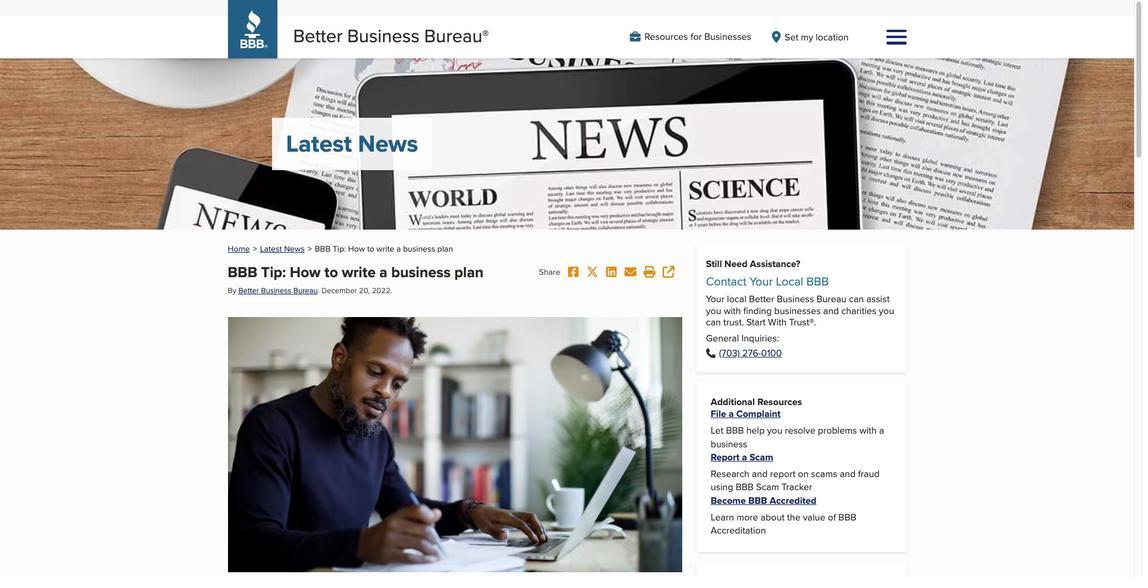 Task type: locate. For each thing, give the bounding box(es) containing it.
1 vertical spatial news
[[284, 243, 305, 255]]

1 horizontal spatial how
[[348, 243, 365, 255]]

location
[[816, 30, 849, 44]]

about
[[761, 511, 785, 525]]

1 horizontal spatial bureau
[[424, 23, 483, 49]]

0 vertical spatial with
[[724, 304, 741, 318]]

write up 20,
[[342, 261, 376, 283]]

tip: up better business bureau link
[[261, 261, 286, 283]]

on
[[798, 468, 809, 481]]

tip:
[[333, 243, 346, 255], [261, 261, 286, 283]]

bureau
[[424, 23, 483, 49], [293, 285, 318, 296], [817, 293, 847, 306]]

0 horizontal spatial bureau
[[293, 285, 318, 296]]

and left charities
[[823, 304, 839, 318]]

a right report
[[742, 451, 747, 465]]

your down contact
[[706, 293, 725, 306]]

scam left the tracker at right
[[756, 481, 779, 495]]

resources
[[645, 30, 688, 44], [758, 395, 802, 409]]

with
[[768, 315, 787, 329]]

start
[[747, 315, 766, 329]]

tip: up bbb tip: how to write a business plan by better business bureau . december 20, 2022.
[[333, 243, 346, 255]]

bbb tip: how to write a business plan by better business bureau . december 20, 2022.
[[228, 261, 484, 296]]

plan inside bbb tip: how to write a business plan by better business bureau . december 20, 2022.
[[454, 261, 484, 283]]

better
[[293, 23, 343, 49], [238, 285, 259, 296], [749, 293, 775, 306]]

tip: for bbb tip: how to write a business plan by better business bureau . december 20, 2022.
[[261, 261, 286, 283]]

1 horizontal spatial you
[[767, 424, 783, 438]]

contact
[[706, 273, 747, 290]]

write up 2022.
[[377, 243, 394, 255]]

2 vertical spatial business
[[711, 438, 748, 451]]

1 horizontal spatial to
[[367, 243, 374, 255]]

0 horizontal spatial latest
[[260, 243, 282, 255]]

better for contact
[[749, 293, 775, 306]]

how up bbb tip: how to write a business plan by better business bureau . december 20, 2022.
[[348, 243, 365, 255]]

0 vertical spatial plan
[[437, 243, 453, 255]]

home link
[[228, 243, 250, 255]]

report a scam link
[[711, 451, 773, 465]]

scam
[[750, 451, 773, 465], [756, 481, 779, 495]]

your
[[750, 273, 773, 290], [706, 293, 725, 306]]

to
[[367, 243, 374, 255], [325, 261, 338, 283]]

0 vertical spatial can
[[849, 293, 864, 306]]

can
[[849, 293, 864, 306], [706, 315, 721, 329]]

how up .
[[290, 261, 321, 283]]

to for bbb tip: how to write a business plan
[[367, 243, 374, 255]]

0 vertical spatial latest
[[286, 126, 352, 161]]

0 vertical spatial news
[[358, 126, 418, 161]]

0 vertical spatial business
[[403, 243, 435, 255]]

1 vertical spatial how
[[290, 261, 321, 283]]

resources left for
[[645, 30, 688, 44]]

trust®.
[[789, 315, 816, 329]]

file a complaint link
[[711, 408, 781, 421]]

2 horizontal spatial business
[[777, 293, 814, 306]]

and left fraud
[[840, 468, 856, 481]]

1 vertical spatial tip:
[[261, 261, 286, 283]]

value
[[803, 511, 826, 525]]

1 vertical spatial to
[[325, 261, 338, 283]]

1 vertical spatial your
[[706, 293, 725, 306]]

1 vertical spatial with
[[860, 424, 877, 438]]

you right charities
[[879, 304, 894, 318]]

bbb up more
[[748, 494, 767, 508]]

and
[[823, 304, 839, 318], [752, 468, 768, 481], [840, 468, 856, 481]]

bureau inside still need assistance? contact your local bbb your local better business bureau can assist you with finding businesses and charities you can trust. start with trust®.
[[817, 293, 847, 306]]

1 horizontal spatial and
[[823, 304, 839, 318]]

0 vertical spatial to
[[367, 243, 374, 255]]

better inside still need assistance? contact your local bbb your local better business bureau can assist you with finding businesses and charities you can trust. start with trust®.
[[749, 293, 775, 306]]

0 horizontal spatial and
[[752, 468, 768, 481]]

bbb up the by
[[228, 261, 257, 283]]

1 vertical spatial plan
[[454, 261, 484, 283]]

can up general
[[706, 315, 721, 329]]

a
[[397, 243, 401, 255], [380, 261, 388, 283], [729, 408, 734, 421], [879, 424, 884, 438], [742, 451, 747, 465]]

0 vertical spatial resources
[[645, 30, 688, 44]]

tip: inside bbb tip: how to write a business plan by better business bureau . december 20, 2022.
[[261, 261, 286, 283]]

2 horizontal spatial bureau
[[817, 293, 847, 306]]

write inside bbb tip: how to write a business plan by better business bureau . december 20, 2022.
[[342, 261, 376, 283]]

1 vertical spatial write
[[342, 261, 376, 283]]

share
[[539, 266, 560, 278]]

bbb right the using at the right of the page
[[736, 481, 754, 495]]

1 horizontal spatial better
[[293, 23, 343, 49]]

you right help
[[767, 424, 783, 438]]

fraud
[[858, 468, 880, 481]]

bureau inside bbb tip: how to write a business plan by better business bureau . december 20, 2022.
[[293, 285, 318, 296]]

how inside bbb tip: how to write a business plan by better business bureau . december 20, 2022.
[[290, 261, 321, 283]]

help
[[747, 424, 765, 438]]

trust.
[[724, 315, 744, 329]]

to up bbb tip: how to write a business plan by better business bureau . december 20, 2022.
[[367, 243, 374, 255]]

0 vertical spatial how
[[348, 243, 365, 255]]

0 horizontal spatial better
[[238, 285, 259, 296]]

assist
[[867, 293, 890, 306]]

business
[[347, 23, 420, 49], [261, 285, 291, 296], [777, 293, 814, 306]]

how for bbb tip: how to write a business plan by better business bureau . december 20, 2022.
[[290, 261, 321, 283]]

assistance?
[[750, 257, 801, 271]]

and inside still need assistance? contact your local bbb your local better business bureau can assist you with finding businesses and charities you can trust. start with trust®.
[[823, 304, 839, 318]]

1 vertical spatial resources
[[758, 395, 802, 409]]

better inside bbb tip: how to write a business plan by better business bureau . december 20, 2022.
[[238, 285, 259, 296]]

1 vertical spatial latest news
[[260, 243, 305, 255]]

2 horizontal spatial you
[[879, 304, 894, 318]]

latest
[[286, 126, 352, 161], [260, 243, 282, 255]]

0 horizontal spatial your
[[706, 293, 725, 306]]

0 horizontal spatial write
[[342, 261, 376, 283]]

1 vertical spatial business
[[391, 261, 451, 283]]

1 horizontal spatial plan
[[454, 261, 484, 283]]

with left finding
[[724, 304, 741, 318]]

0 horizontal spatial resources
[[645, 30, 688, 44]]

to inside bbb tip: how to write a business plan by better business bureau . december 20, 2022.
[[325, 261, 338, 283]]

bbb right local on the right of the page
[[807, 273, 829, 290]]

business inside bbb tip: how to write a business plan by better business bureau . december 20, 2022.
[[391, 261, 451, 283]]

2 horizontal spatial better
[[749, 293, 775, 306]]

1 horizontal spatial with
[[860, 424, 877, 438]]

0 vertical spatial write
[[377, 243, 394, 255]]

0 horizontal spatial you
[[706, 304, 721, 318]]

1 horizontal spatial write
[[377, 243, 394, 255]]

can left assist
[[849, 293, 864, 306]]

business for contact
[[777, 293, 814, 306]]

resources inside additional resources file a complaint let bbb help you resolve problems with a business report a scam research and report on scams and fraud using bbb scam tracker become bbb accredited learn more about the value of bbb accreditation
[[758, 395, 802, 409]]

(307)
[[719, 347, 740, 360]]

scams
[[811, 468, 838, 481]]

news
[[358, 126, 418, 161], [284, 243, 305, 255]]

1 horizontal spatial your
[[750, 273, 773, 290]]

business for bbb tip: how to write a business plan
[[403, 243, 435, 255]]

a up 2022.
[[380, 261, 388, 283]]

1 horizontal spatial tip:
[[333, 243, 346, 255]]

0 horizontal spatial plan
[[437, 243, 453, 255]]

your down assistance? on the top of page
[[750, 273, 773, 290]]

business inside still need assistance? contact your local bbb your local better business bureau can assist you with finding businesses and charities you can trust. start with trust®.
[[777, 293, 814, 306]]

you left trust.
[[706, 304, 721, 318]]

0 horizontal spatial business
[[261, 285, 291, 296]]

0 horizontal spatial with
[[724, 304, 741, 318]]

resources up the resolve
[[758, 395, 802, 409]]

scam up report
[[750, 451, 773, 465]]

you
[[706, 304, 721, 318], [879, 304, 894, 318], [767, 424, 783, 438]]

write
[[377, 243, 394, 255], [342, 261, 376, 283]]

plan
[[437, 243, 453, 255], [454, 261, 484, 283]]

business inside bbb tip: how to write a business plan by better business bureau . december 20, 2022.
[[261, 285, 291, 296]]

1 horizontal spatial latest
[[286, 126, 352, 161]]

my
[[801, 30, 813, 44]]

better business bureau ®
[[293, 23, 489, 49]]

bbb right let
[[726, 424, 744, 438]]

0 horizontal spatial tip:
[[261, 261, 286, 283]]

0 horizontal spatial to
[[325, 261, 338, 283]]

with right the problems
[[860, 424, 877, 438]]

20,
[[359, 285, 370, 296]]

bbb
[[315, 243, 331, 255], [228, 261, 257, 283], [807, 273, 829, 290], [726, 424, 744, 438], [736, 481, 754, 495], [748, 494, 767, 508], [839, 511, 857, 525]]

problems
[[818, 424, 857, 438]]

need
[[725, 257, 748, 271]]

to up december
[[325, 261, 338, 283]]

how
[[348, 243, 365, 255], [290, 261, 321, 283]]

bbb tip: how to write a business plan
[[315, 243, 453, 255]]

home
[[228, 243, 250, 255]]

0 vertical spatial tip:
[[333, 243, 346, 255]]

1 horizontal spatial resources
[[758, 395, 802, 409]]

business
[[403, 243, 435, 255], [391, 261, 451, 283], [711, 438, 748, 451]]

0 horizontal spatial how
[[290, 261, 321, 283]]

local
[[776, 273, 804, 290]]

tip: for bbb tip: how to write a business plan
[[333, 243, 346, 255]]

tracker
[[782, 481, 812, 495]]

0 horizontal spatial can
[[706, 315, 721, 329]]

businesses
[[704, 30, 752, 44]]

a up bbb tip: how to write a business plan by better business bureau . december 20, 2022.
[[397, 243, 401, 255]]

and left report
[[752, 468, 768, 481]]

with
[[724, 304, 741, 318], [860, 424, 877, 438]]

latest news
[[286, 126, 418, 161], [260, 243, 305, 255]]

plan for bbb tip: how to write a business plan by better business bureau . december 20, 2022.
[[454, 261, 484, 283]]



Task type: vqa. For each thing, say whether or not it's contained in the screenshot.
the rightmost write
yes



Task type: describe. For each thing, give the bounding box(es) containing it.
additional resources file a complaint let bbb help you resolve problems with a business report a scam research and report on scams and fraud using bbb scam tracker become bbb accredited learn more about the value of bbb accreditation
[[711, 395, 884, 538]]

®
[[483, 25, 489, 44]]

you inside additional resources file a complaint let bbb help you resolve problems with a business report a scam research and report on scams and fraud using bbb scam tracker become bbb accredited learn more about the value of bbb accreditation
[[767, 424, 783, 438]]

plan for bbb tip: how to write a business plan
[[437, 243, 453, 255]]

business for bbb tip: how to write a business plan by better business bureau . december 20, 2022.
[[391, 261, 451, 283]]

bbb inside still need assistance? contact your local bbb your local better business bureau can assist you with finding businesses and charities you can trust. start with trust®.
[[807, 273, 829, 290]]

better for to
[[238, 285, 259, 296]]

learn
[[711, 511, 734, 525]]

0 vertical spatial your
[[750, 273, 773, 290]]

for
[[691, 30, 702, 44]]

bureau for plan
[[293, 285, 318, 296]]

report
[[770, 468, 796, 481]]

accreditation
[[711, 524, 766, 538]]

0 vertical spatial scam
[[750, 451, 773, 465]]

write for bbb tip: how to write a business plan
[[377, 243, 394, 255]]

2022.
[[372, 285, 392, 296]]

with inside still need assistance? contact your local bbb your local better business bureau can assist you with finding businesses and charities you can trust. start with trust®.
[[724, 304, 741, 318]]

more
[[737, 511, 758, 525]]

better business bureau link
[[238, 285, 318, 296]]

charities
[[842, 304, 877, 318]]

0010-672 (307)
[[719, 347, 782, 360]]

how for bbb tip: how to write a business plan
[[348, 243, 365, 255]]

become bbb accredited link
[[711, 494, 817, 508]]

inquiries:
[[742, 332, 779, 345]]

.
[[318, 285, 320, 296]]

and for local
[[823, 304, 839, 318]]

to for bbb tip: how to write a business plan by better business bureau . december 20, 2022.
[[325, 261, 338, 283]]

of
[[828, 511, 836, 525]]

bbb right latest news link
[[315, 243, 331, 255]]

672
[[742, 347, 759, 360]]

0 horizontal spatial news
[[284, 243, 305, 255]]

local
[[727, 293, 747, 306]]

complaint
[[736, 408, 781, 421]]

business for to
[[261, 285, 291, 296]]

man working at home. man sits at desk and uses laptop while making notes on a sheet of paper. image
[[228, 317, 682, 573]]

0010-
[[759, 347, 782, 360]]

still
[[706, 257, 722, 271]]

finding
[[744, 304, 772, 318]]

1 vertical spatial can
[[706, 315, 721, 329]]

bureau for your
[[817, 293, 847, 306]]

1 horizontal spatial business
[[347, 23, 420, 49]]

businesses
[[774, 304, 821, 318]]

december
[[322, 285, 357, 296]]

bbb right of
[[839, 511, 857, 525]]

additional
[[711, 395, 755, 409]]

still need assistance? contact your local bbb your local better business bureau can assist you with finding businesses and charities you can trust. start with trust®.
[[706, 257, 894, 329]]

set
[[785, 30, 799, 44]]

the
[[787, 511, 801, 525]]

by
[[228, 285, 236, 296]]

become
[[711, 494, 746, 508]]

accredited
[[770, 494, 817, 508]]

1 horizontal spatial can
[[849, 293, 864, 306]]

resolve
[[785, 424, 816, 438]]

0 vertical spatial latest news
[[286, 126, 418, 161]]

business inside additional resources file a complaint let bbb help you resolve problems with a business report a scam research and report on scams and fraud using bbb scam tracker become bbb accredited learn more about the value of bbb accreditation
[[711, 438, 748, 451]]

report
[[711, 451, 740, 465]]

1 vertical spatial latest
[[260, 243, 282, 255]]

general
[[706, 332, 739, 345]]

using
[[711, 481, 733, 495]]

1 horizontal spatial news
[[358, 126, 418, 161]]

0010-672 (307) link
[[719, 347, 782, 360]]

bbb inside bbb tip: how to write a business plan by better business bureau . december 20, 2022.
[[228, 261, 257, 283]]

a inside bbb tip: how to write a business plan by better business bureau . december 20, 2022.
[[380, 261, 388, 283]]

let
[[711, 424, 724, 438]]

general inquiries:
[[706, 332, 779, 345]]

latest news link
[[260, 243, 305, 255]]

research
[[711, 468, 750, 481]]

set my location
[[785, 30, 849, 44]]

file
[[711, 408, 726, 421]]

resources for businesses
[[645, 30, 752, 44]]

write for bbb tip: how to write a business plan by better business bureau . december 20, 2022.
[[342, 261, 376, 283]]

a right file
[[729, 408, 734, 421]]

a right the problems
[[879, 424, 884, 438]]

2 horizontal spatial and
[[840, 468, 856, 481]]

resources for businesses link
[[630, 30, 752, 44]]

1 vertical spatial scam
[[756, 481, 779, 495]]

with inside additional resources file a complaint let bbb help you resolve problems with a business report a scam research and report on scams and fraud using bbb scam tracker become bbb accredited learn more about the value of bbb accreditation
[[860, 424, 877, 438]]

and for let
[[752, 468, 768, 481]]



